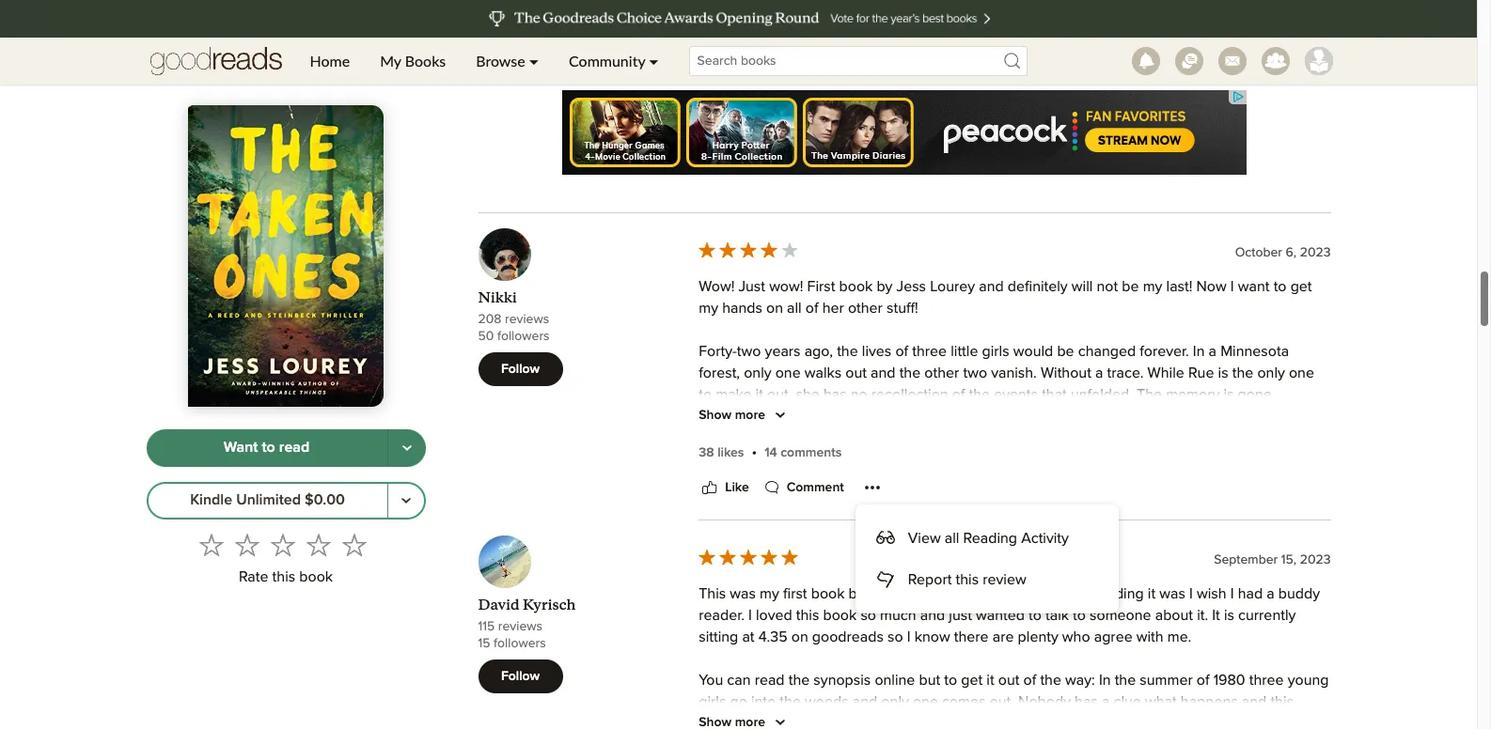 Task type: describe. For each thing, give the bounding box(es) containing it.
a up the rue
[[1209, 344, 1217, 360]]

the left the events
[[969, 388, 991, 403]]

of down 'forensics,' at the bottom of the page
[[808, 582, 821, 597]]

vote now in the opening round of the 2023 goodreads choice awards image
[[55, 0, 1423, 38]]

to inside button
[[262, 441, 275, 456]]

my inside "link"
[[380, 52, 401, 70]]

lourey knocked it out of the park with this unputdownable psychological thriller! i hated my damn job getting in the way! ugh, and who needs sleep? right?
[[699, 669, 1312, 706]]

vanish.
[[992, 366, 1037, 381]]

we
[[1192, 717, 1212, 730]]

14
[[765, 446, 778, 460]]

events
[[994, 388, 1039, 403]]

lourey inside lourey knocked it out of the park with this unputdownable psychological thriller! i hated my damn job getting in the way! ugh, and who needs sleep? right?
[[699, 669, 744, 684]]

she inside van reed is called in to be the lead on the case in the cold case division. she is partnered with a scientist in forensics, harry steinbeck. what harry doesn't know is that van still struggles with a traumatic past of her own. she too had a disturbing history within her childhood. this case hits van too close to home. on top of that, she is troubled by nightmares… horrid visions that appear to be real. can these visions assist in the case? only thing is, no one knows her secret.
[[953, 604, 976, 619]]

who inside this was my first book by jess lourey. my first thought after reading it was i wish i had a buddy reader. i loved this book so much and just wanted to talk to someone about it. it is currently sitting at 4.35 on goodreads so i know there are plenty who agree with me.
[[1063, 630, 1091, 645]]

disturbing
[[981, 582, 1047, 597]]

memory
[[1167, 388, 1220, 403]]

read for to
[[279, 441, 310, 456]]

0 horizontal spatial only
[[744, 366, 772, 381]]

comes
[[943, 695, 986, 710]]

with inside lourey knocked it out of the park with this unputdownable psychological thriller! i hated my damn job getting in the way! ugh, and who needs sleep? right?
[[921, 669, 948, 684]]

my inside this was my first book by jess lourey. my first thought after reading it was i wish i had a buddy reader. i loved this book so much and just wanted to talk to someone about it. it is currently sitting at 4.35 on goodreads so i know there are plenty who agree with me.
[[760, 587, 780, 602]]

book up home.
[[812, 587, 845, 602]]

1 horizontal spatial all
[[945, 531, 960, 546]]

other inside forty-two years ago, the lives of three little girls would be changed forever. in a minnesota forest, only one walks out and the other two vanish. without a trace. while rue is the only one to make it out, she has no recollection of the events that unfolded. the memory is gone.
[[925, 366, 960, 381]]

psychological
[[1113, 669, 1232, 684]]

after
[[1060, 587, 1090, 602]]

home image
[[150, 38, 282, 85]]

loved
[[756, 609, 793, 624]]

this was my first book by jess lourey. my first thought after reading it was i wish i had a buddy reader. i loved this book so much and just wanted to talk to someone about it. it is currently sitting at 4.35 on goodreads so i know there are plenty who agree with me.
[[699, 587, 1321, 645]]

2 harry from the left
[[1002, 561, 1037, 576]]

in down the that,
[[930, 626, 941, 641]]

is inside this was my first book by jess lourey. my first thought after reading it was i wish i had a buddy reader. i loved this book so much and just wanted to talk to someone about it. it is currently sitting at 4.35 on goodreads so i know there are plenty who agree with me.
[[1225, 609, 1235, 624]]

0 vertical spatial buried
[[1139, 431, 1181, 446]]

one down forest.
[[1244, 453, 1269, 468]]

follow button for 208
[[478, 353, 563, 387]]

happens
[[1181, 695, 1239, 710]]

online
[[875, 674, 916, 689]]

followers inside david kyrisch 115 reviews 15 followers
[[494, 638, 546, 651]]

is right the rue
[[1219, 366, 1229, 381]]

1980
[[1214, 674, 1246, 689]]

i down 'much'
[[908, 630, 911, 645]]

0 vertical spatial two
[[737, 344, 761, 360]]

the down when
[[1290, 453, 1311, 468]]

this inside you can read the synopsis online but to get it out of the way: in the summer of 1980 three young girls go into the woods and only one comes out. nobody has a clue what happens and this eventually goes into a unsolved cold case. fast forward to the present and we are introduced
[[1271, 695, 1294, 710]]

this inside fast forward to the present…. a homeless man discovers a woman buried in the forest. when the detectives show up, the woman is found buried alive with a known necklace to one of the missing girls so long ago. could she possibly be one of the taken ones? was she alive this whole time or is someone else wearing her necklace?
[[1276, 474, 1299, 489]]

2 horizontal spatial that
[[1253, 604, 1279, 619]]

is,
[[1083, 626, 1097, 641]]

her up home.
[[824, 582, 846, 597]]

profile image for david kyrisch. image
[[478, 536, 531, 589]]

0 vertical spatial visions
[[1205, 604, 1250, 619]]

the up the necklace
[[1201, 431, 1222, 446]]

one down years
[[776, 366, 801, 381]]

her inside fast forward to the present…. a homeless man discovers a woman buried in the forest. when the detectives show up, the woman is found buried alive with a known necklace to one of the missing girls so long ago. could she possibly be one of the taken ones? was she alive this whole time or is someone else wearing her necklace?
[[960, 496, 982, 511]]

make
[[716, 388, 752, 403]]

it
[[1213, 609, 1221, 624]]

in inside lourey knocked it out of the park with this unputdownable psychological thriller! i hated my damn job getting in the way! ugh, and who needs sleep? right?
[[880, 691, 892, 706]]

could
[[869, 474, 908, 489]]

struggles
[[1231, 561, 1292, 576]]

report
[[909, 573, 952, 588]]

what
[[964, 561, 998, 576]]

out inside forty-two years ago, the lives of three little girls would be changed forever. in a minnesota forest, only one walks out and the other two vanish. without a trace. while rue is the only one to make it out, she has no recollection of the events that unfolded. the memory is gone.
[[846, 366, 867, 381]]

0 vertical spatial woman
[[1087, 431, 1135, 446]]

the up missing
[[699, 453, 720, 468]]

and inside this was my first book by jess lourey. my first thought after reading it was i wish i had a buddy reader. i loved this book so much and just wanted to talk to someone about it. it is currently sitting at 4.35 on goodreads so i know there are plenty who agree with me.
[[921, 609, 946, 624]]

david kyrisch link
[[478, 597, 576, 614]]

a left scientist
[[699, 561, 707, 576]]

rate this book
[[239, 570, 333, 585]]

i up horrid
[[1190, 587, 1194, 602]]

knows
[[1151, 626, 1193, 641]]

2 vertical spatial van
[[699, 604, 724, 619]]

of down when
[[1273, 453, 1286, 468]]

50
[[478, 330, 494, 344]]

0 vertical spatial van
[[699, 539, 724, 554]]

and inside forty-two years ago, the lives of three little girls would be changed forever. in a minnesota forest, only one walks out and the other two vanish. without a trace. while rue is the only one to make it out, she has no recollection of the events that unfolded. the memory is gone.
[[871, 366, 896, 381]]

want to read
[[224, 441, 310, 456]]

about
[[1156, 609, 1194, 624]]

thriller!
[[1236, 669, 1305, 684]]

followers inside nikki 208 reviews 50 followers
[[498, 330, 550, 344]]

buddy
[[1279, 587, 1321, 602]]

rate 1 out of 5 image
[[199, 533, 224, 558]]

home.
[[809, 604, 850, 619]]

whole
[[699, 496, 739, 511]]

follow button for kyrisch
[[478, 661, 563, 694]]

years
[[765, 344, 801, 360]]

in inside fast forward to the present…. a homeless man discovers a woman buried in the forest. when the detectives show up, the woman is found buried alive with a known necklace to one of the missing girls so long ago. could she possibly be one of the taken ones? was she alive this whole time or is someone else wearing her necklace?
[[1185, 431, 1197, 446]]

and inside lourey knocked it out of the park with this unputdownable psychological thriller! i hated my damn job getting in the way! ugh, and who needs sleep? right?
[[989, 691, 1014, 706]]

little
[[951, 344, 979, 360]]

a down what
[[969, 582, 977, 597]]

report this review
[[909, 573, 1027, 588]]

without
[[1041, 366, 1092, 381]]

detectives
[[724, 453, 792, 468]]

her right within
[[1141, 582, 1163, 597]]

forensics,
[[784, 561, 847, 576]]

gone.
[[1238, 388, 1276, 403]]

of up the happens
[[1197, 674, 1210, 689]]

the left lead
[[877, 539, 899, 554]]

the right the ago,
[[837, 344, 859, 360]]

had inside van reed is called in to be the lead on the case in the cold case division. she is partnered with a scientist in forensics, harry steinbeck. what harry doesn't know is that van still struggles with a traumatic past of her own. she too had a disturbing history within her childhood. this case hits van too close to home. on top of that, she is troubled by nightmares… horrid visions that appear to be real. can these visions assist in the case? only thing is, no one knows her secret.
[[940, 582, 965, 597]]

these
[[799, 626, 836, 641]]

necklace?
[[986, 496, 1052, 511]]

her down it.
[[1197, 626, 1219, 641]]

sleep?
[[1094, 691, 1137, 706]]

it inside you can read the synopsis online but to get it out of the way: in the summer of 1980 three young girls go into the woods and only one comes out. nobody has a clue what happens and this eventually goes into a unsolved cold case. fast forward to the present and we are introduced
[[987, 674, 995, 689]]

case?
[[970, 626, 1008, 641]]

wow! just wow! first book by jess lourey and definitely will not be my last! now i want to get my hands on all of her other stuff!
[[699, 280, 1313, 316]]

damn
[[764, 691, 801, 706]]

Search by book title or ISBN text field
[[689, 46, 1028, 76]]

forty-two years ago, the lives of three little girls would be changed forever. in a minnesota forest, only one walks out and the other two vanish. without a trace. while rue is the only one to make it out, she has no recollection of the events that unfolded. the memory is gone.
[[699, 344, 1315, 403]]

a up unfolded.
[[1096, 366, 1104, 381]]

lourey inside wow! just wow! first book by jess lourey and definitely will not be my last! now i want to get my hands on all of her other stuff!
[[930, 280, 976, 295]]

0 vertical spatial case
[[981, 539, 1011, 554]]

one down "minnesota"
[[1290, 366, 1315, 381]]

wow!
[[699, 280, 735, 295]]

the down sleep?
[[1084, 717, 1105, 730]]

the down "minnesota"
[[1233, 366, 1254, 381]]

of up necklace?
[[1048, 474, 1061, 489]]

know inside this was my first book by jess lourey. my first thought after reading it was i wish i had a buddy reader. i loved this book so much and just wanted to talk to someone about it. it is currently sitting at 4.35 on goodreads so i know there are plenty who agree with me.
[[915, 630, 951, 645]]

want to read button
[[146, 430, 388, 467]]

her inside wow! just wow! first book by jess lourey and definitely will not be my last! now i want to get my hands on all of her other stuff!
[[823, 301, 845, 316]]

this inside rate this book element
[[272, 570, 296, 585]]

are inside you can read the synopsis online but to get it out of the way: in the summer of 1980 three young girls go into the woods and only one comes out. nobody has a clue what happens and this eventually goes into a unsolved cold case. fast forward to the present and we are introduced
[[1216, 717, 1237, 730]]

a up taken
[[1104, 453, 1112, 468]]

introduced
[[1241, 717, 1312, 730]]

someone inside this was my first book by jess lourey. my first thought after reading it was i wish i had a buddy reader. i loved this book so much and just wanted to talk to someone about it. it is currently sitting at 4.35 on goodreads so i know there are plenty who agree with me.
[[1090, 609, 1152, 624]]

1 horizontal spatial too
[[915, 582, 937, 597]]

2 comment button from the top
[[761, 477, 845, 500]]

1 vertical spatial she
[[885, 582, 911, 597]]

more
[[735, 409, 766, 422]]

is down division.
[[1134, 561, 1144, 576]]

stuff!
[[887, 301, 919, 316]]

fast inside fast forward to the present…. a homeless man discovers a woman buried in the forest. when the detectives show up, the woman is found buried alive with a known necklace to one of the missing girls so long ago. could she possibly be one of the taken ones? was she alive this whole time or is someone else wearing her necklace?
[[699, 431, 727, 446]]

1 vertical spatial so
[[861, 609, 877, 624]]

with up hits
[[1296, 561, 1323, 576]]

minnesota
[[1221, 344, 1290, 360]]

view all reading activity
[[909, 531, 1069, 546]]

three inside you can read the synopsis online but to get it out of the way: in the summer of 1980 three young girls go into the woods and only one comes out. nobody has a clue what happens and this eventually goes into a unsolved cold case. fast forward to the present and we are introduced
[[1250, 674, 1285, 689]]

the up sleep?
[[1115, 674, 1137, 689]]

reviews inside nikki 208 reviews 50 followers
[[505, 313, 550, 327]]

community
[[569, 52, 646, 70]]

i up real.
[[749, 609, 752, 624]]

thought
[[1005, 587, 1056, 602]]

is up case?
[[980, 604, 991, 619]]

1 vertical spatial too
[[728, 604, 750, 619]]

▾ for community ▾
[[649, 52, 659, 70]]

childhood.
[[1167, 582, 1236, 597]]

of right "top"
[[903, 604, 916, 619]]

1 horizontal spatial case
[[1271, 582, 1302, 597]]

it inside this was my first book by jess lourey. my first thought after reading it was i wish i had a buddy reader. i loved this book so much and just wanted to talk to someone about it. it is currently sitting at 4.35 on goodreads so i know there are plenty who agree with me.
[[1148, 587, 1156, 602]]

1 vertical spatial visions
[[840, 626, 885, 641]]

and down what at the right bottom of the page
[[1164, 717, 1188, 730]]

is left gone.
[[1224, 388, 1235, 403]]

lead
[[902, 539, 931, 554]]

get inside wow! just wow! first book by jess lourey and definitely will not be my last! now i want to get my hands on all of her other stuff!
[[1291, 280, 1313, 295]]

follow for kyrisch
[[501, 671, 540, 684]]

while
[[1148, 366, 1185, 381]]

the inside forty-two years ago, the lives of three little girls would be changed forever. in a minnesota forest, only one walks out and the other two vanish. without a trace. while rue is the only one to make it out, she has no recollection of the events that unfolded. the memory is gone.
[[1137, 388, 1163, 403]]

you
[[699, 674, 724, 689]]

i right "wish"
[[1231, 587, 1235, 602]]

present
[[1109, 717, 1160, 730]]

forward inside fast forward to the present…. a homeless man discovers a woman buried in the forest. when the detectives show up, the woman is found buried alive with a known necklace to one of the missing girls so long ago. could she possibly be one of the taken ones? was she alive this whole time or is someone else wearing her necklace?
[[731, 431, 781, 446]]

the down "present…." in the right of the page
[[859, 453, 881, 468]]

necklace
[[1164, 453, 1223, 468]]

of down little
[[953, 388, 966, 403]]

nikki
[[478, 289, 517, 307]]

within
[[1099, 582, 1137, 597]]

hands
[[723, 301, 763, 316]]

1 vertical spatial van
[[1177, 561, 1202, 576]]

other inside wow! just wow! first book by jess lourey and definitely will not be my last! now i want to get my hands on all of her other stuff!
[[848, 301, 883, 316]]

just
[[739, 280, 766, 295]]

view
[[909, 531, 941, 546]]

the up the nobody
[[1041, 674, 1062, 689]]

discovers
[[1008, 431, 1071, 446]]

three inside forty-two years ago, the lives of three little girls would be changed forever. in a minnesota forest, only one walks out and the other two vanish. without a trace. while rue is the only one to make it out, she has no recollection of the events that unfolded. the memory is gone.
[[913, 344, 947, 360]]

kindle
[[190, 493, 232, 508]]

has inside you can read the synopsis online but to get it out of the way: in the summer of 1980 three young girls go into the woods and only one comes out. nobody has a clue what happens and this eventually goes into a unsolved cold case. fast forward to the present and we are introduced
[[1075, 695, 1099, 710]]

by for david kyrisch
[[849, 587, 865, 602]]

my down wow!
[[699, 301, 719, 316]]

recollection
[[872, 388, 949, 403]]

and up unsolved
[[853, 695, 878, 710]]

the left 'cold'
[[1031, 539, 1052, 554]]

clue
[[1114, 695, 1142, 710]]

on inside this was my first book by jess lourey. my first thought after reading it was i wish i had a buddy reader. i loved this book so much and just wanted to talk to someone about it. it is currently sitting at 4.35 on goodreads so i know there are plenty who agree with me.
[[792, 630, 809, 645]]

appear
[[1282, 604, 1329, 619]]

browse ▾ link
[[461, 38, 554, 85]]

show
[[699, 409, 732, 422]]

advertisement region
[[563, 90, 1247, 175]]

the up job
[[789, 674, 810, 689]]

$0.00
[[305, 493, 345, 508]]

agree
[[1095, 630, 1133, 645]]

had inside this was my first book by jess lourey. my first thought after reading it was i wish i had a buddy reader. i loved this book so much and just wanted to talk to someone about it. it is currently sitting at 4.35 on goodreads so i know there are plenty who agree with me.
[[1239, 587, 1263, 602]]

is up the still
[[1217, 539, 1227, 554]]

one up necklace?
[[1018, 474, 1044, 489]]

assist
[[889, 626, 926, 641]]

know inside van reed is called in to be the lead on the case in the cold case division. she is partnered with a scientist in forensics, harry steinbeck. what harry doesn't know is that van still struggles with a traumatic past of her own. she too had a disturbing history within her childhood. this case hits van too close to home. on top of that, she is troubled by nightmares… horrid visions that appear to be real. can these visions assist in the case? only thing is, no one knows her secret.
[[1094, 561, 1130, 576]]

review
[[983, 573, 1027, 588]]

1 horizontal spatial that
[[1148, 561, 1173, 576]]

on inside van reed is called in to be the lead on the case in the cold case division. she is partnered with a scientist in forensics, harry steinbeck. what harry doesn't know is that van still struggles with a traumatic past of her own. she too had a disturbing history within her childhood. this case hits van too close to home. on top of that, she is troubled by nightmares… horrid visions that appear to be real. can these visions assist in the case? only thing is, no one knows her secret.
[[935, 539, 952, 554]]

of right "lives"
[[896, 344, 909, 360]]

jess for nikki
[[897, 280, 927, 295]]

book down rate 4 out of 5 icon
[[299, 570, 333, 585]]

the down just in the right bottom of the page
[[945, 626, 966, 641]]

a up 'reader.'
[[699, 582, 707, 597]]

forward inside you can read the synopsis online but to get it out of the way: in the summer of 1980 three young girls go into the woods and only one comes out. nobody has a clue what happens and this eventually goes into a unsolved cold case. fast forward to the present and we are introduced
[[1013, 717, 1063, 730]]

the up goes
[[780, 695, 801, 710]]

get inside you can read the synopsis online but to get it out of the way: in the summer of 1980 three young girls go into the woods and only one comes out. nobody has a clue what happens and this eventually goes into a unsolved cold case. fast forward to the present and we are introduced
[[962, 674, 983, 689]]

she right was
[[1214, 474, 1238, 489]]

1 horizontal spatial alive
[[1241, 474, 1272, 489]]

14 comments button
[[765, 442, 842, 464]]

review by nikki element
[[478, 229, 1332, 730]]

is right the reed on the bottom
[[766, 539, 777, 554]]

wow!
[[770, 280, 804, 295]]

▾ for browse ▾
[[529, 52, 539, 70]]

1 horizontal spatial into
[[807, 717, 832, 730]]

rate this book element
[[146, 528, 426, 592]]

with right 15,
[[1300, 539, 1327, 554]]

be down 'reader.'
[[716, 626, 733, 641]]

my inside this was my first book by jess lourey. my first thought after reading it was i wish i had a buddy reader. i loved this book so much and just wanted to talk to someone about it. it is currently sitting at 4.35 on goodreads so i know there are plenty who agree with me.
[[954, 587, 974, 602]]



Task type: vqa. For each thing, say whether or not it's contained in the screenshot.
STEINBECK.
yes



Task type: locate. For each thing, give the bounding box(es) containing it.
in for david kyrisch
[[1100, 674, 1111, 689]]

like inside review by nikki "element"
[[726, 482, 749, 495]]

comment for 2nd comment button from the top of the page
[[787, 482, 845, 495]]

1 vertical spatial has
[[1075, 695, 1099, 710]]

1 horizontal spatial so
[[861, 609, 877, 624]]

had up currently
[[1239, 587, 1263, 602]]

and right ugh, at the bottom of the page
[[989, 691, 1014, 706]]

1 vertical spatial are
[[1216, 717, 1237, 730]]

1 vertical spatial someone
[[1090, 609, 1152, 624]]

my left last!
[[1144, 280, 1163, 295]]

report this review link
[[867, 562, 1108, 599]]

to inside wow! just wow! first book by jess lourey and definitely will not be my last! now i want to get my hands on all of her other stuff!
[[1274, 280, 1287, 295]]

0 vertical spatial who
[[1063, 630, 1091, 645]]

all inside wow! just wow! first book by jess lourey and definitely will not be my last! now i want to get my hands on all of her other stuff!
[[787, 301, 802, 316]]

out up job
[[820, 669, 842, 684]]

0 vertical spatial into
[[752, 695, 776, 710]]

1 vertical spatial lourey
[[699, 669, 744, 684]]

this down when
[[1276, 474, 1299, 489]]

this up just in the right bottom of the page
[[956, 573, 979, 588]]

a right 'discovers'
[[1075, 431, 1083, 446]]

way!
[[921, 691, 950, 706]]

a inside this was my first book by jess lourey. my first thought after reading it was i wish i had a buddy reader. i loved this book so much and just wanted to talk to someone about it. it is currently sitting at 4.35 on goodreads so i know there are plenty who agree with me.
[[1267, 587, 1275, 602]]

1 vertical spatial case
[[1271, 582, 1302, 597]]

profile image for test dummy. image
[[1305, 47, 1333, 75]]

too down traumatic
[[728, 604, 750, 619]]

0 horizontal spatial into
[[752, 695, 776, 710]]

1 first from the left
[[784, 587, 808, 602]]

know down the that,
[[915, 630, 951, 645]]

she up there
[[953, 604, 976, 619]]

be up the own.
[[856, 539, 873, 554]]

be inside fast forward to the present…. a homeless man discovers a woman buried in the forest. when the detectives show up, the woman is found buried alive with a known necklace to one of the missing girls so long ago. could she possibly be one of the taken ones? was she alive this whole time or is someone else wearing her necklace?
[[997, 474, 1015, 489]]

a up currently
[[1267, 587, 1275, 602]]

book inside wow! just wow! first book by jess lourey and definitely will not be my last! now i want to get my hands on all of her other stuff!
[[840, 280, 873, 295]]

rue
[[1189, 366, 1215, 381]]

all right view
[[945, 531, 960, 546]]

0 horizontal spatial alive
[[1039, 453, 1069, 468]]

1 horizontal spatial no
[[1100, 626, 1117, 641]]

1 horizontal spatial two
[[964, 366, 988, 381]]

1 vertical spatial comment button
[[761, 477, 845, 500]]

this up ugh, at the bottom of the page
[[952, 669, 975, 684]]

2 follow button from the top
[[478, 661, 563, 694]]

someone
[[807, 496, 869, 511], [1090, 609, 1152, 624]]

0 horizontal spatial so
[[784, 474, 800, 489]]

my
[[1144, 280, 1163, 295], [699, 301, 719, 316], [760, 587, 780, 602], [741, 691, 760, 706]]

0 vertical spatial lourey
[[930, 280, 976, 295]]

2 horizontal spatial only
[[1258, 366, 1286, 381]]

nikki 208 reviews 50 followers
[[478, 289, 550, 344]]

community ▾
[[569, 52, 659, 70]]

rate 4 out of 5 image
[[307, 533, 331, 558]]

2 2023 from the top
[[1301, 554, 1332, 567]]

be inside wow! just wow! first book by jess lourey and definitely will not be my last! now i want to get my hands on all of her other stuff!
[[1123, 280, 1140, 295]]

1 vertical spatial buried
[[993, 453, 1035, 468]]

0 vertical spatial someone
[[807, 496, 869, 511]]

trace.
[[1108, 366, 1144, 381]]

definitely
[[1008, 280, 1068, 295]]

in up the necklace
[[1185, 431, 1197, 446]]

in for nikki
[[1194, 344, 1205, 360]]

was down scientist
[[730, 587, 756, 602]]

this inside this was my first book by jess lourey. my first thought after reading it was i wish i had a buddy reader. i loved this book so much and just wanted to talk to someone about it. it is currently sitting at 4.35 on goodreads so i know there are plenty who agree with me.
[[797, 609, 820, 624]]

1 vertical spatial jess
[[869, 587, 899, 602]]

follow inside review by david kyrisch element
[[501, 671, 540, 684]]

likes
[[718, 447, 744, 460]]

1 comment from the top
[[787, 13, 845, 26]]

taken
[[1094, 474, 1133, 489]]

1 vertical spatial forward
[[1013, 717, 1063, 730]]

0 vertical spatial by
[[877, 280, 893, 295]]

1 horizontal spatial read
[[755, 674, 785, 689]]

0 vertical spatial all
[[787, 301, 802, 316]]

1 horizontal spatial was
[[1160, 587, 1186, 602]]

1 horizontal spatial woman
[[1087, 431, 1135, 446]]

4.35
[[759, 630, 788, 645]]

like for 2nd comment button from the top of the page
[[726, 482, 749, 495]]

1 horizontal spatial on
[[792, 630, 809, 645]]

this down struggles
[[1240, 582, 1267, 597]]

this inside this was my first book by jess lourey. my first thought after reading it was i wish i had a buddy reader. i loved this book so much and just wanted to talk to someone about it. it is currently sitting at 4.35 on goodreads so i know there are plenty who agree with me.
[[699, 587, 726, 602]]

15,
[[1282, 554, 1297, 567]]

traumatic
[[711, 582, 772, 597]]

1 vertical spatial girls
[[753, 474, 780, 489]]

0 horizontal spatial had
[[940, 582, 965, 597]]

cold
[[1056, 539, 1087, 554]]

woman
[[1087, 431, 1135, 446], [884, 453, 932, 468]]

harry up disturbing at the bottom of page
[[1002, 561, 1037, 576]]

2 vertical spatial girls
[[699, 695, 727, 710]]

0 horizontal spatial two
[[737, 344, 761, 360]]

0 horizontal spatial by
[[849, 587, 865, 602]]

1 horizontal spatial first
[[977, 587, 1001, 602]]

case up appear
[[1271, 582, 1302, 597]]

only inside you can read the synopsis online but to get it out of the way: in the summer of 1980 three young girls go into the woods and only one comes out. nobody has a clue what happens and this eventually goes into a unsolved cold case. fast forward to the present and we are introduced
[[882, 695, 909, 710]]

is right or
[[793, 496, 803, 511]]

no inside van reed is called in to be the lead on the case in the cold case division. she is partnered with a scientist in forensics, harry steinbeck. what harry doesn't know is that van still struggles with a traumatic past of her own. she too had a disturbing history within her childhood. this case hits van too close to home. on top of that, she is troubled by nightmares… horrid visions that appear to be real. can these visions assist in the case? only thing is, no one knows her secret.
[[1100, 626, 1117, 641]]

this inside report this review link
[[956, 573, 979, 588]]

0 vertical spatial know
[[1094, 561, 1130, 576]]

0 vertical spatial girls
[[983, 344, 1010, 360]]

read inside you can read the synopsis online but to get it out of the way: in the summer of 1980 three young girls go into the woods and only one comes out. nobody has a clue what happens and this eventually goes into a unsolved cold case. fast forward to the present and we are introduced
[[755, 674, 785, 689]]

only up gone.
[[1258, 366, 1286, 381]]

2 horizontal spatial on
[[935, 539, 952, 554]]

0 vertical spatial too
[[915, 582, 937, 597]]

girls down "detectives" at the bottom
[[753, 474, 780, 489]]

0 horizontal spatial girls
[[699, 695, 727, 710]]

it.
[[1198, 609, 1209, 624]]

like button for 2nd comment button from the top of the page
[[699, 477, 749, 500]]

fast forward to the present…. a homeless man discovers a woman buried in the forest. when the detectives show up, the woman is found buried alive with a known necklace to one of the missing girls so long ago. could she possibly be one of the taken ones? was she alive this whole time or is someone else wearing her necklace?
[[699, 431, 1311, 511]]

first up wanted
[[977, 587, 1001, 602]]

like
[[726, 13, 749, 26], [726, 482, 749, 495]]

0 horizontal spatial forward
[[731, 431, 781, 446]]

1 horizontal spatial by
[[877, 280, 893, 295]]

with inside this was my first book by jess lourey. my first thought after reading it was i wish i had a buddy reader. i loved this book so much and just wanted to talk to someone about it. it is currently sitting at 4.35 on goodreads so i know there are plenty who agree with me.
[[1137, 630, 1164, 645]]

scientist
[[711, 561, 765, 576]]

steinbeck.
[[891, 561, 960, 576]]

with left me.
[[1137, 630, 1164, 645]]

no inside forty-two years ago, the lives of three little girls would be changed forever. in a minnesota forest, only one walks out and the other two vanish. without a trace. while rue is the only one to make it out, she has no recollection of the events that unfolded. the memory is gone.
[[851, 388, 868, 403]]

1 horizontal spatial girls
[[753, 474, 780, 489]]

with up way!
[[921, 669, 948, 684]]

1 ▾ from the left
[[529, 52, 539, 70]]

get up ugh, at the bottom of the page
[[962, 674, 983, 689]]

rating 4 out of 5 image
[[697, 240, 801, 261]]

no right is,
[[1100, 626, 1117, 641]]

by for nikki
[[877, 280, 893, 295]]

of inside lourey knocked it out of the park with this unputdownable psychological thriller! i hated my damn job getting in the way! ugh, and who needs sleep? right?
[[846, 669, 858, 684]]

a down woods
[[836, 717, 844, 730]]

1 2023 from the top
[[1301, 246, 1332, 259]]

2 first from the left
[[977, 587, 1001, 602]]

in up past
[[769, 561, 780, 576]]

browse
[[476, 52, 526, 70]]

with
[[1073, 453, 1100, 468], [1300, 539, 1327, 554], [1296, 561, 1323, 576], [1137, 630, 1164, 645], [921, 669, 948, 684]]

she inside forty-two years ago, the lives of three little girls would be changed forever. in a minnesota forest, only one walks out and the other two vanish. without a trace. while rue is the only one to make it out, she has no recollection of the events that unfolded. the memory is gone.
[[796, 388, 820, 403]]

2 ▾ from the left
[[649, 52, 659, 70]]

0 vertical spatial forward
[[731, 431, 781, 446]]

0 horizontal spatial no
[[851, 388, 868, 403]]

on down the wow!
[[767, 301, 784, 316]]

2 follow from the top
[[501, 671, 540, 684]]

0 vertical spatial fast
[[699, 431, 727, 446]]

now
[[1197, 280, 1227, 295]]

jess up "stuff!"
[[897, 280, 927, 295]]

profile image for nikki. image
[[478, 229, 531, 281]]

it inside forty-two years ago, the lives of three little girls would be changed forever. in a minnesota forest, only one walks out and the other two vanish. without a trace. while rue is the only one to make it out, she has no recollection of the events that unfolded. the memory is gone.
[[756, 388, 764, 403]]

get down the 6,
[[1291, 280, 1313, 295]]

0 horizontal spatial all
[[787, 301, 802, 316]]

jess inside this was my first book by jess lourey. my first thought after reading it was i wish i had a buddy reader. i loved this book so much and just wanted to talk to someone about it. it is currently sitting at 4.35 on goodreads so i know there are plenty who agree with me.
[[869, 587, 899, 602]]

in inside forty-two years ago, the lives of three little girls would be changed forever. in a minnesota forest, only one walks out and the other two vanish. without a trace. while rue is the only one to make it out, she has no recollection of the events that unfolded. the memory is gone.
[[1194, 344, 1205, 360]]

wanted
[[976, 609, 1025, 624]]

who down unputdownable
[[1018, 691, 1046, 706]]

i right now
[[1231, 280, 1235, 295]]

1 horizontal spatial visions
[[1205, 604, 1250, 619]]

someone inside fast forward to the present…. a homeless man discovers a woman buried in the forest. when the detectives show up, the woman is found buried alive with a known necklace to one of the missing girls so long ago. could she possibly be one of the taken ones? was she alive this whole time or is someone else wearing her necklace?
[[807, 496, 869, 511]]

None search field
[[674, 46, 1043, 76]]

one inside van reed is called in to be the lead on the case in the cold case division. she is partnered with a scientist in forensics, harry steinbeck. what harry doesn't know is that van still struggles with a traumatic past of her own. she too had a disturbing history within her childhood. this case hits van too close to home. on top of that, she is troubled by nightmares… horrid visions that appear to be real. can these visions assist in the case? only thing is, no one knows her secret.
[[1121, 626, 1147, 641]]

0 horizontal spatial read
[[279, 441, 310, 456]]

1 comment button from the top
[[761, 9, 845, 31]]

has down way:
[[1075, 695, 1099, 710]]

so inside fast forward to the present…. a homeless man discovers a woman buried in the forest. when the detectives show up, the woman is found buried alive with a known necklace to one of the missing girls so long ago. could she possibly be one of the taken ones? was she alive this whole time or is someone else wearing her necklace?
[[784, 474, 800, 489]]

girls inside forty-two years ago, the lives of three little girls would be changed forever. in a minnesota forest, only one walks out and the other two vanish. without a trace. while rue is the only one to make it out, she has no recollection of the events that unfolded. the memory is gone.
[[983, 344, 1010, 360]]

0 horizontal spatial in
[[1100, 674, 1111, 689]]

1 like button from the top
[[699, 9, 749, 31]]

follow for 208
[[501, 363, 540, 376]]

0 horizontal spatial out
[[820, 669, 842, 684]]

so left "top"
[[861, 609, 877, 624]]

she up the wearing
[[912, 474, 936, 489]]

review by shelley's book nook element
[[478, 0, 1332, 68]]

lourey up little
[[930, 280, 976, 295]]

1 follow from the top
[[501, 363, 540, 376]]

1 horizontal spatial harry
[[1002, 561, 1037, 576]]

plenty
[[1018, 630, 1059, 645]]

reviews inside david kyrisch 115 reviews 15 followers
[[498, 621, 543, 634]]

are
[[993, 630, 1014, 645], [1216, 717, 1237, 730]]

fast down out.
[[982, 717, 1009, 730]]

rate 3 out of 5 image
[[271, 533, 295, 558]]

in up "review"
[[1015, 539, 1027, 554]]

comment up search by book title or isbn text field at the top
[[787, 13, 845, 26]]

rate 5 out of 5 image
[[342, 533, 367, 558]]

0 horizontal spatial someone
[[807, 496, 869, 511]]

rating 0 out of 5 group
[[194, 528, 373, 563]]

that inside forty-two years ago, the lives of three little girls would be changed forever. in a minnesota forest, only one walks out and the other two vanish. without a trace. while rue is the only one to make it out, she has no recollection of the events that unfolded. the memory is gone.
[[1042, 388, 1068, 403]]

is right it in the right of the page
[[1225, 609, 1235, 624]]

is down homeless
[[936, 453, 947, 468]]

0 vertical spatial 2023
[[1301, 246, 1332, 259]]

2 vertical spatial on
[[792, 630, 809, 645]]

that,
[[920, 604, 949, 619]]

0 vertical spatial follow
[[501, 363, 540, 376]]

changed
[[1079, 344, 1136, 360]]

show more
[[699, 409, 766, 422]]

has inside forty-two years ago, the lives of three little girls would be changed forever. in a minnesota forest, only one walks out and the other two vanish. without a trace. while rue is the only one to make it out, she has no recollection of the events that unfolded. the memory is gone.
[[824, 388, 847, 403]]

david
[[478, 597, 520, 614]]

like for 1st comment button from the top of the page
[[726, 13, 749, 26]]

of
[[806, 301, 819, 316], [896, 344, 909, 360], [953, 388, 966, 403], [1273, 453, 1286, 468], [1048, 474, 1061, 489], [808, 582, 821, 597], [903, 604, 916, 619], [846, 669, 858, 684], [1024, 674, 1037, 689], [1197, 674, 1210, 689]]

0 vertical spatial followers
[[498, 330, 550, 344]]

comment inside review by shelley's book nook element
[[787, 13, 845, 26]]

0 horizontal spatial that
[[1042, 388, 1068, 403]]

1 vertical spatial fast
[[982, 717, 1009, 730]]

needs
[[1050, 691, 1091, 706]]

by inside wow! just wow! first book by jess lourey and definitely will not be my last! now i want to get my hands on all of her other stuff!
[[877, 280, 893, 295]]

book right "first"
[[840, 280, 873, 295]]

someone down ago.
[[807, 496, 869, 511]]

called
[[781, 539, 820, 554]]

only
[[1011, 626, 1042, 641]]

that down division.
[[1148, 561, 1173, 576]]

my down can
[[741, 691, 760, 706]]

2 like from the top
[[726, 482, 749, 495]]

review by david kyrisch element
[[478, 536, 1332, 730]]

jess for david kyrisch
[[869, 587, 899, 602]]

1 vertical spatial my
[[954, 587, 974, 602]]

walks
[[805, 366, 842, 381]]

and up introduced at the right bottom of page
[[1242, 695, 1267, 710]]

1 vertical spatial woman
[[884, 453, 932, 468]]

0 horizontal spatial woman
[[884, 453, 932, 468]]

2 horizontal spatial out
[[999, 674, 1020, 689]]

be up necklace?
[[997, 474, 1015, 489]]

0 horizontal spatial has
[[824, 388, 847, 403]]

0 vertical spatial no
[[851, 388, 868, 403]]

like inside review by shelley's book nook element
[[726, 13, 749, 26]]

first up close
[[784, 587, 808, 602]]

1 was from the left
[[730, 587, 756, 602]]

on inside wow! just wow! first book by jess lourey and definitely will not be my last! now i want to get my hands on all of her other stuff!
[[767, 301, 784, 316]]

with inside fast forward to the present…. a homeless man discovers a woman buried in the forest. when the detectives show up, the woman is found buried alive with a known necklace to one of the missing girls so long ago. could she possibly be one of the taken ones? was she alive this whole time or is someone else wearing her necklace?
[[1073, 453, 1100, 468]]

0 horizontal spatial too
[[728, 604, 750, 619]]

2023 right 15,
[[1301, 554, 1332, 567]]

on
[[854, 604, 874, 619]]

1 harry from the left
[[851, 561, 887, 576]]

that
[[1042, 388, 1068, 403], [1148, 561, 1173, 576], [1253, 604, 1279, 619]]

book up goodreads
[[824, 609, 857, 624]]

▾ inside "browse ▾" link
[[529, 52, 539, 70]]

other
[[848, 301, 883, 316], [925, 366, 960, 381]]

2 comment from the top
[[787, 482, 845, 495]]

van
[[699, 539, 724, 554], [1177, 561, 1202, 576], [699, 604, 724, 619]]

1 vertical spatial follow
[[501, 671, 540, 684]]

unputdownable
[[979, 669, 1109, 684]]

0 vertical spatial that
[[1042, 388, 1068, 403]]

in
[[1194, 344, 1205, 360], [1100, 674, 1111, 689]]

rating 5 out of 5 image
[[697, 548, 801, 568]]

i inside lourey knocked it out of the park with this unputdownable psychological thriller! i hated my damn job getting in the way! ugh, and who needs sleep? right?
[[1309, 669, 1312, 684]]

one up cold
[[913, 695, 939, 710]]

right?
[[1141, 691, 1181, 706]]

14 comments
[[765, 446, 842, 460]]

who inside lourey knocked it out of the park with this unputdownable psychological thriller! i hated my damn job getting in the way! ugh, and who needs sleep? right?
[[1018, 691, 1046, 706]]

1 horizontal spatial out
[[846, 366, 867, 381]]

the up what
[[956, 539, 977, 554]]

read up damn
[[755, 674, 785, 689]]

comment inside review by nikki "element"
[[787, 482, 845, 495]]

i inside wow! just wow! first book by jess lourey and definitely will not be my last! now i want to get my hands on all of her other stuff!
[[1231, 280, 1235, 295]]

▾ inside community ▾ link
[[649, 52, 659, 70]]

0 horizontal spatial the
[[1065, 474, 1090, 489]]

0 vertical spatial follow button
[[478, 353, 563, 387]]

getting
[[830, 691, 876, 706]]

books
[[405, 52, 446, 70]]

in up the rue
[[1194, 344, 1205, 360]]

forever.
[[1140, 344, 1190, 360]]

1 horizontal spatial ▾
[[649, 52, 659, 70]]

1 vertical spatial other
[[925, 366, 960, 381]]

read for can
[[755, 674, 785, 689]]

her
[[823, 301, 845, 316], [960, 496, 982, 511], [824, 582, 846, 597], [1141, 582, 1163, 597], [1197, 626, 1219, 641]]

2023 inside review by nikki "element"
[[1301, 246, 1332, 259]]

present….
[[827, 431, 891, 446]]

0 vertical spatial read
[[279, 441, 310, 456]]

2023 for david kyrisch
[[1301, 554, 1332, 567]]

are inside this was my first book by jess lourey. my first thought after reading it was i wish i had a buddy reader. i loved this book so much and just wanted to talk to someone about it. it is currently sitting at 4.35 on goodreads so i know there are plenty who agree with me.
[[993, 630, 1014, 645]]

2023 for nikki
[[1301, 246, 1332, 259]]

of down "first"
[[806, 301, 819, 316]]

this inside lourey knocked it out of the park with this unputdownable psychological thriller! i hated my damn job getting in the way! ugh, and who needs sleep? right?
[[952, 669, 975, 684]]

this up 'reader.'
[[699, 587, 726, 602]]

0 vertical spatial has
[[824, 388, 847, 403]]

girls inside you can read the synopsis online but to get it out of the way: in the summer of 1980 three young girls go into the woods and only one comes out. nobody has a clue what happens and this eventually goes into a unsolved cold case. fast forward to the present and we are introduced
[[699, 695, 727, 710]]

home link
[[295, 38, 365, 85]]

david kyrisch 115 reviews 15 followers
[[478, 597, 576, 651]]

0 horizontal spatial first
[[784, 587, 808, 602]]

man
[[976, 431, 1004, 446]]

of up the nobody
[[1024, 674, 1037, 689]]

2 was from the left
[[1160, 587, 1186, 602]]

1 like from the top
[[726, 13, 749, 26]]

harry up the own.
[[851, 561, 887, 576]]

other down little
[[925, 366, 960, 381]]

it inside lourey knocked it out of the park with this unputdownable psychological thriller! i hated my damn job getting in the way! ugh, and who needs sleep? right?
[[809, 669, 816, 684]]

1 horizontal spatial forward
[[1013, 717, 1063, 730]]

read right want
[[279, 441, 310, 456]]

girls inside fast forward to the present…. a homeless man discovers a woman buried in the forest. when the detectives show up, the woman is found buried alive with a known necklace to one of the missing girls so long ago. could she possibly be one of the taken ones? was she alive this whole time or is someone else wearing her necklace?
[[753, 474, 780, 489]]

kyrisch
[[523, 597, 576, 614]]

1 horizontal spatial get
[[1291, 280, 1313, 295]]

by inside this was my first book by jess lourey. my first thought after reading it was i wish i had a buddy reader. i loved this book so much and just wanted to talk to someone about it. it is currently sitting at 4.35 on goodreads so i know there are plenty who agree with me.
[[849, 587, 865, 602]]

1 vertical spatial three
[[1250, 674, 1285, 689]]

2023 inside review by david kyrisch element
[[1301, 554, 1332, 567]]

this inside van reed is called in to be the lead on the case in the cold case division. she is partnered with a scientist in forensics, harry steinbeck. what harry doesn't know is that van still struggles with a traumatic past of her own. she too had a disturbing history within her childhood. this case hits van too close to home. on top of that, she is troubled by nightmares… horrid visions that appear to be real. can these visions assist in the case? only thing is, no one knows her secret.
[[1240, 582, 1267, 597]]

one inside you can read the synopsis online but to get it out of the way: in the summer of 1980 three young girls go into the woods and only one comes out. nobody has a clue what happens and this eventually goes into a unsolved cold case. fast forward to the present and we are introduced
[[913, 695, 939, 710]]

still
[[1206, 561, 1228, 576]]

in up 'forensics,' at the bottom of the page
[[824, 539, 836, 554]]

1 horizontal spatial in
[[1194, 344, 1205, 360]]

follow inside review by nikki "element"
[[501, 363, 540, 376]]

my inside lourey knocked it out of the park with this unputdownable psychological thriller! i hated my damn job getting in the way! ugh, and who needs sleep? right?
[[741, 691, 760, 706]]

6,
[[1286, 246, 1297, 259]]

way:
[[1066, 674, 1096, 689]]

rate 2 out of 5 image
[[235, 533, 260, 558]]

talk
[[1046, 609, 1070, 624]]

and left definitely
[[979, 280, 1004, 295]]

0 vertical spatial jess
[[897, 280, 927, 295]]

the inside fast forward to the present…. a homeless man discovers a woman buried in the forest. when the detectives show up, the woman is found buried alive with a known necklace to one of the missing girls so long ago. could she possibly be one of the taken ones? was she alive this whole time or is someone else wearing her necklace?
[[1065, 474, 1090, 489]]

followers right 50
[[498, 330, 550, 344]]

comments
[[781, 446, 842, 460]]

can
[[769, 626, 796, 641]]

the up comments
[[802, 431, 823, 446]]

2 vertical spatial so
[[888, 630, 904, 645]]

by inside van reed is called in to be the lead on the case in the cold case division. she is partnered with a scientist in forensics, harry steinbeck. what harry doesn't know is that van still struggles with a traumatic past of her own. she too had a disturbing history within her childhood. this case hits van too close to home. on top of that, she is troubled by nightmares… horrid visions that appear to be real. can these visions assist in the case? only thing is, no one knows her secret.
[[1054, 604, 1070, 619]]

and inside wow! just wow! first book by jess lourey and definitely will not be my last! now i want to get my hands on all of her other stuff!
[[979, 280, 1004, 295]]

that up secret.
[[1253, 604, 1279, 619]]

0 horizontal spatial on
[[767, 301, 784, 316]]

woman down a
[[884, 453, 932, 468]]

comment
[[787, 13, 845, 26], [787, 482, 845, 495]]

and down lourey.
[[921, 609, 946, 624]]

follow button inside review by david kyrisch element
[[478, 661, 563, 694]]

1 vertical spatial the
[[1065, 474, 1090, 489]]

0 horizontal spatial buried
[[993, 453, 1035, 468]]

0 vertical spatial in
[[1194, 344, 1205, 360]]

0 horizontal spatial who
[[1018, 691, 1046, 706]]

comment for 1st comment button from the top of the page
[[787, 13, 845, 26]]

other left "stuff!"
[[848, 301, 883, 316]]

september
[[1215, 554, 1279, 567]]

1 horizontal spatial she
[[1187, 539, 1213, 554]]

to
[[1274, 280, 1287, 295], [699, 388, 712, 403], [785, 431, 798, 446], [262, 441, 275, 456], [1227, 453, 1240, 468], [839, 539, 852, 554], [793, 604, 806, 619], [1029, 609, 1042, 624], [1073, 609, 1086, 624], [699, 626, 712, 641], [945, 674, 958, 689], [1067, 717, 1080, 730]]

jess inside wow! just wow! first book by jess lourey and definitely will not be my last! now i want to get my hands on all of her other stuff!
[[897, 280, 927, 295]]

activity
[[1022, 531, 1069, 546]]

1 follow button from the top
[[478, 353, 563, 387]]

nightmares…
[[1074, 604, 1158, 619]]

fast inside you can read the synopsis online but to get it out of the way: in the summer of 1980 three young girls go into the woods and only one comes out. nobody has a clue what happens and this eventually goes into a unsolved cold case. fast forward to the present and we are introduced
[[982, 717, 1009, 730]]

jess up "top"
[[869, 587, 899, 602]]

out inside you can read the synopsis online but to get it out of the way: in the summer of 1980 three young girls go into the woods and only one comes out. nobody has a clue what happens and this eventually goes into a unsolved cold case. fast forward to the present and we are introduced
[[999, 674, 1020, 689]]

1 vertical spatial by
[[849, 587, 865, 602]]

reader.
[[699, 609, 745, 624]]

0 horizontal spatial three
[[913, 344, 947, 360]]

like button for 1st comment button from the top of the page
[[699, 9, 749, 31]]

case
[[981, 539, 1011, 554], [1271, 582, 1302, 597]]

be inside forty-two years ago, the lives of three little girls would be changed forever. in a minnesota forest, only one walks out and the other two vanish. without a trace. while rue is the only one to make it out, she has no recollection of the events that unfolded. the memory is gone.
[[1058, 344, 1075, 360]]

in inside you can read the synopsis online but to get it out of the way: in the summer of 1980 three young girls go into the woods and only one comes out. nobody has a clue what happens and this eventually goes into a unsolved cold case. fast forward to the present and we are introduced
[[1100, 674, 1111, 689]]

2 like button from the top
[[699, 477, 749, 500]]

september 15, 2023 link
[[1215, 554, 1332, 567]]

on
[[767, 301, 784, 316], [935, 539, 952, 554], [792, 630, 809, 645]]

the
[[1137, 388, 1163, 403], [1065, 474, 1090, 489]]

a
[[1209, 344, 1217, 360], [1096, 366, 1104, 381], [1075, 431, 1083, 446], [1104, 453, 1112, 468], [699, 561, 707, 576], [699, 582, 707, 597], [969, 582, 977, 597], [1267, 587, 1275, 602], [1102, 695, 1110, 710], [836, 717, 844, 730]]

comment button up search by book title or isbn text field at the top
[[761, 9, 845, 31]]

38
[[699, 447, 715, 460]]

follow
[[501, 363, 540, 376], [501, 671, 540, 684]]

the left park
[[862, 669, 883, 684]]

october 6, 2023 link
[[1236, 246, 1332, 259]]

1 vertical spatial like button
[[699, 477, 749, 500]]

1 horizontal spatial other
[[925, 366, 960, 381]]

1 vertical spatial follow button
[[478, 661, 563, 694]]

0 horizontal spatial my
[[380, 52, 401, 70]]

1 horizontal spatial lourey
[[930, 280, 976, 295]]

the up recollection
[[900, 366, 921, 381]]

0 horizontal spatial she
[[885, 582, 911, 597]]

forty-
[[699, 344, 737, 360]]

forward
[[731, 431, 781, 446], [1013, 717, 1063, 730]]

last!
[[1167, 280, 1193, 295]]

of inside wow! just wow! first book by jess lourey and definitely will not be my last! now i want to get my hands on all of her other stuff!
[[806, 301, 819, 316]]

0 horizontal spatial was
[[730, 587, 756, 602]]

show more button
[[699, 405, 792, 427]]

a left clue
[[1102, 695, 1110, 710]]

wearing
[[904, 496, 956, 511]]

fast
[[699, 431, 727, 446], [982, 717, 1009, 730]]

own.
[[850, 582, 882, 597]]

out inside lourey knocked it out of the park with this unputdownable psychological thriller! i hated my damn job getting in the way! ugh, and who needs sleep? right?
[[820, 669, 842, 684]]

1 vertical spatial who
[[1018, 691, 1046, 706]]

too
[[915, 582, 937, 597], [728, 604, 750, 619]]

by up "stuff!"
[[877, 280, 893, 295]]

view all reading activity link
[[867, 520, 1108, 558]]

1 vertical spatial followers
[[494, 638, 546, 651]]

the down online
[[895, 691, 917, 706]]

in down online
[[880, 691, 892, 706]]

the left taken
[[1065, 474, 1090, 489]]

job
[[805, 691, 826, 706]]

1 vertical spatial get
[[962, 674, 983, 689]]

to inside forty-two years ago, the lives of three little girls would be changed forever. in a minnesota forest, only one walks out and the other two vanish. without a trace. while rue is the only one to make it out, she has no recollection of the events that unfolded. the memory is gone.
[[699, 388, 712, 403]]



